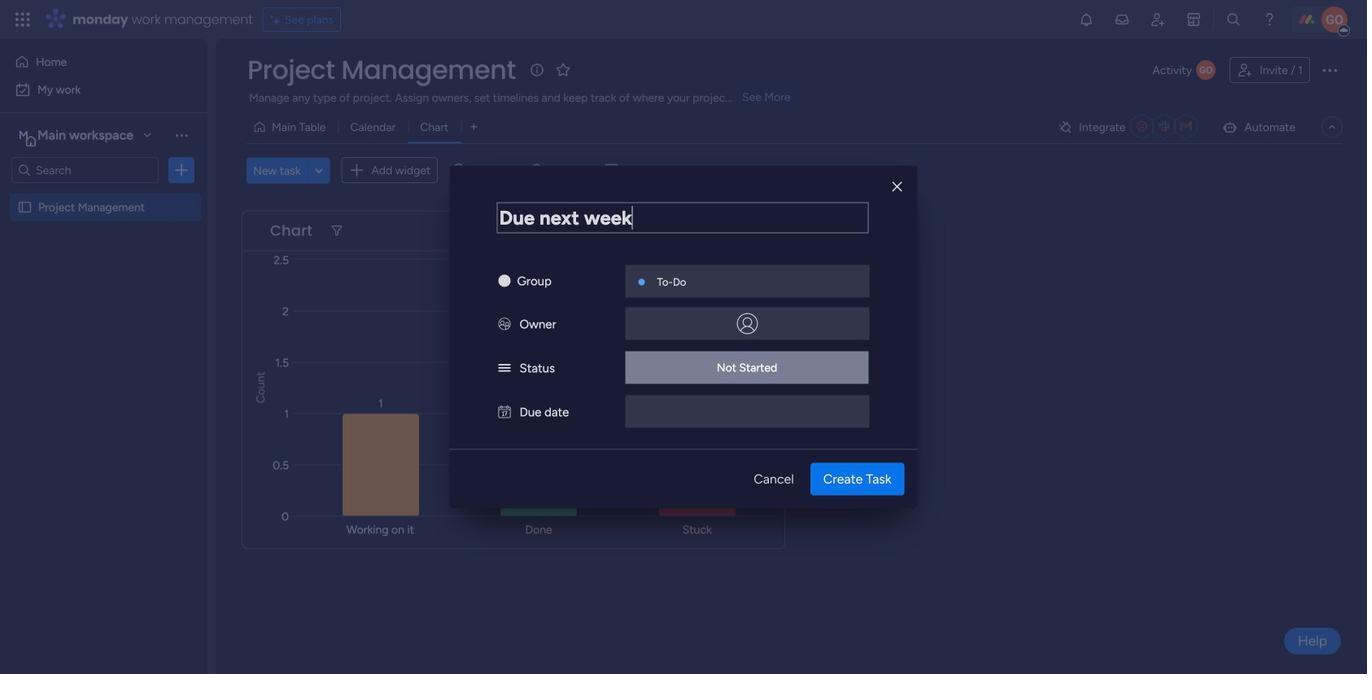 Task type: vqa. For each thing, say whether or not it's contained in the screenshot.
lottie animation element to the top
no



Task type: locate. For each thing, give the bounding box(es) containing it.
v2 status image
[[499, 361, 511, 376]]

Search in workspace field
[[34, 161, 136, 180]]

show board description image
[[527, 62, 547, 78]]

option
[[10, 49, 198, 75], [10, 77, 198, 103], [0, 193, 208, 196]]

v2 search image
[[454, 161, 466, 180]]

select product image
[[15, 11, 31, 28]]

board activity image
[[1197, 60, 1216, 80]]

see plans image
[[270, 10, 285, 29]]

update feed image
[[1115, 11, 1131, 28]]

list box
[[0, 190, 208, 441]]

arrow down image
[[656, 161, 676, 180]]

2 vertical spatial option
[[0, 193, 208, 196]]

public board image
[[17, 199, 33, 215]]

1 vertical spatial option
[[10, 77, 198, 103]]

more dots image
[[754, 225, 765, 237]]

0 vertical spatial option
[[10, 49, 198, 75]]

add to favorites image
[[555, 61, 571, 78]]

collapse board header image
[[1326, 120, 1339, 134]]

workspace selection element
[[15, 125, 136, 147]]

gary orlando image
[[1322, 7, 1348, 33]]

help image
[[1262, 11, 1278, 28]]

None field
[[243, 53, 520, 87], [497, 202, 869, 233], [266, 220, 317, 241], [243, 53, 520, 87], [497, 202, 869, 233], [266, 220, 317, 241]]

dialog
[[450, 166, 918, 508]]

workspace image
[[15, 126, 32, 144]]



Task type: describe. For each thing, give the bounding box(es) containing it.
v2 sun image
[[499, 274, 511, 289]]

Search field
[[466, 159, 514, 182]]

dapulse date column image
[[499, 405, 511, 420]]

v2 multiple person column image
[[499, 317, 511, 332]]

add view image
[[471, 121, 477, 133]]

notifications image
[[1079, 11, 1095, 28]]

invite members image
[[1150, 11, 1167, 28]]

close image
[[893, 181, 902, 193]]

angle down image
[[315, 164, 323, 176]]

search everything image
[[1226, 11, 1242, 28]]

monday marketplace image
[[1186, 11, 1202, 28]]



